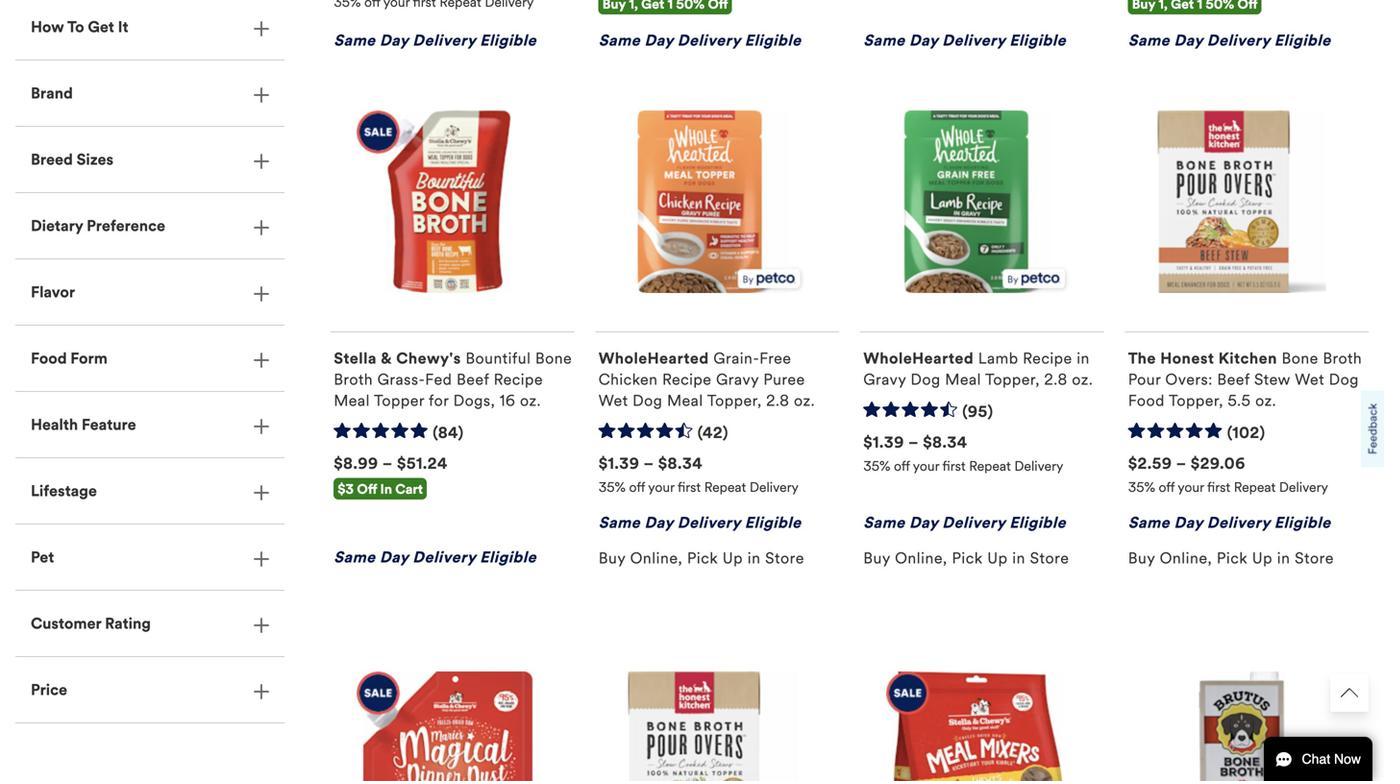 Task type: vqa. For each thing, say whether or not it's contained in the screenshot.
2nd THE "ADD TO CART" button from right
no



Task type: locate. For each thing, give the bounding box(es) containing it.
1 plus icon 2 button from the top
[[15, 0, 285, 60]]

6 plus icon 2 button from the top
[[15, 393, 285, 458]]

7 plus icon 2 image from the top
[[254, 419, 269, 434]]

6 plus icon 2 image from the top
[[254, 353, 269, 368]]

8 plus icon 2 image from the top
[[254, 485, 269, 501]]

2 plus icon 2 image from the top
[[254, 87, 269, 103]]

rating
[[105, 614, 151, 634]]

3 plus icon 2 image from the top
[[254, 154, 269, 169]]

plus icon 2 button
[[15, 0, 285, 60], [15, 127, 285, 193], [15, 193, 285, 259], [15, 260, 285, 325], [15, 326, 285, 392], [15, 393, 285, 458], [15, 459, 285, 524], [15, 525, 285, 591], [15, 658, 285, 723]]

styled arrow button link
[[1331, 674, 1369, 713]]

5 plus icon 2 button from the top
[[15, 326, 285, 392]]

1 plus icon 2 image from the top
[[254, 21, 269, 36]]

customer rating
[[31, 614, 151, 634]]

plus icon 2 image
[[254, 21, 269, 36], [254, 87, 269, 103], [254, 154, 269, 169], [254, 220, 269, 235], [254, 286, 269, 302], [254, 353, 269, 368], [254, 419, 269, 434], [254, 485, 269, 501], [254, 552, 269, 567], [254, 618, 269, 633], [254, 684, 269, 700]]

9 plus icon 2 image from the top
[[254, 552, 269, 567]]

10 plus icon 2 image from the top
[[254, 618, 269, 633]]



Task type: describe. For each thing, give the bounding box(es) containing it.
4 plus icon 2 button from the top
[[15, 260, 285, 325]]

2 plus icon 2 button from the top
[[15, 127, 285, 193]]

scroll to top image
[[1341, 685, 1359, 702]]

9 plus icon 2 button from the top
[[15, 658, 285, 723]]

8 plus icon 2 button from the top
[[15, 525, 285, 591]]

customer
[[31, 614, 101, 634]]

7 plus icon 2 button from the top
[[15, 459, 285, 524]]

11 plus icon 2 image from the top
[[254, 684, 269, 700]]

4 plus icon 2 image from the top
[[254, 220, 269, 235]]

brand
[[31, 84, 73, 103]]

5 plus icon 2 image from the top
[[254, 286, 269, 302]]

3 plus icon 2 button from the top
[[15, 193, 285, 259]]



